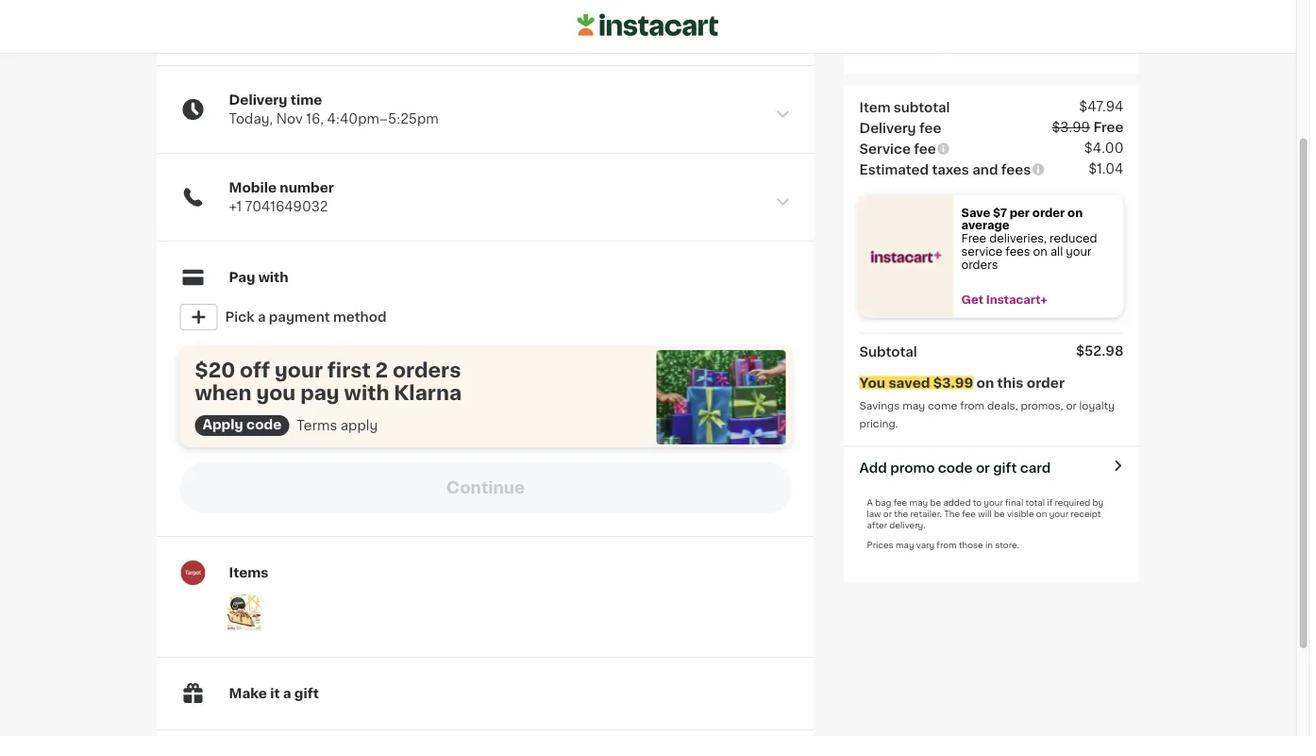 Task type: vqa. For each thing, say whether or not it's contained in the screenshot.
TODAY,
yes



Task type: describe. For each thing, give the bounding box(es) containing it.
the
[[945, 510, 961, 519]]

added
[[944, 499, 971, 507]]

$4.00
[[1085, 141, 1124, 154]]

of
[[1106, 24, 1120, 37]]

subtotal
[[894, 101, 951, 114]]

you
[[256, 383, 296, 403]]

estimated
[[860, 163, 929, 176]]

terms
[[297, 419, 337, 433]]

7041649032
[[245, 200, 328, 213]]

with inside place your order with peace of mind.
[[1028, 24, 1057, 37]]

terms apply
[[297, 419, 378, 433]]

4:40pm–5:25pm
[[327, 112, 439, 126]]

delivery.
[[890, 521, 926, 530]]

nov
[[276, 112, 303, 126]]

place
[[913, 24, 951, 37]]

promos,
[[1021, 401, 1064, 411]]

items
[[229, 567, 269, 580]]

taxes
[[933, 163, 970, 176]]

prices may vary from those in store.
[[868, 541, 1020, 550]]

save $7 per order on average free deliveries, reduced service fees on all your orders
[[962, 207, 1101, 270]]

law
[[868, 510, 882, 519]]

delivery time image
[[775, 106, 792, 123]]

final
[[1006, 499, 1024, 507]]

$20
[[195, 360, 235, 380]]

delivery for delivery time today, nov 16, 4:40pm–5:25pm
[[229, 94, 288, 107]]

pay
[[229, 271, 255, 284]]

from for those
[[937, 541, 957, 550]]

today,
[[229, 112, 273, 126]]

when
[[195, 383, 252, 403]]

free inside save $7 per order on average free deliveries, reduced service fees on all your orders
[[962, 233, 987, 244]]

peace
[[1061, 24, 1103, 37]]

and
[[973, 163, 999, 176]]

fee down subtotal
[[920, 121, 942, 135]]

bag
[[876, 499, 892, 507]]

to
[[973, 499, 982, 507]]

on left all
[[1034, 246, 1048, 257]]

$20 off your first 2 orders when you pay with klarna
[[195, 360, 462, 403]]

make
[[229, 688, 267, 701]]

0 vertical spatial code
[[247, 418, 282, 432]]

add promo code or gift card button
[[860, 459, 1051, 477]]

item
[[860, 101, 891, 114]]

by
[[1093, 499, 1104, 507]]

you
[[860, 376, 886, 390]]

your inside save $7 per order on average free deliveries, reduced service fees on all your orders
[[1067, 246, 1092, 257]]

klarna
[[394, 383, 462, 403]]

from for deals,
[[961, 401, 985, 411]]

pay with
[[229, 271, 289, 284]]

per
[[1010, 207, 1030, 218]]

$7
[[994, 207, 1008, 218]]

a bag fee may be added to your final total if required by law or the retailer. the fee will be visible on your receipt after delivery.
[[868, 499, 1104, 530]]

estimated taxes and fees
[[860, 163, 1032, 176]]

mind.
[[913, 43, 951, 56]]

in
[[986, 541, 994, 550]]

receipt
[[1071, 510, 1102, 519]]

your up will
[[984, 499, 1004, 507]]

fees inside save $7 per order on average free deliveries, reduced service fees on all your orders
[[1006, 246, 1031, 257]]

your down the if
[[1050, 510, 1069, 519]]

it
[[270, 688, 280, 701]]

get instacart+
[[962, 295, 1048, 305]]

method
[[333, 311, 387, 324]]

loyalty
[[1080, 401, 1115, 411]]

may for come
[[903, 401, 926, 411]]

promo
[[891, 461, 935, 475]]

$3.99 free
[[1053, 120, 1124, 134]]

add
[[860, 461, 888, 475]]

if
[[1048, 499, 1053, 507]]

orders inside $20 off your first 2 orders when you pay with klarna
[[393, 360, 461, 380]]

make it a gift
[[229, 688, 319, 701]]

mobile number image
[[775, 194, 792, 211]]

0 horizontal spatial gift
[[295, 688, 319, 701]]

1 vertical spatial be
[[995, 510, 1006, 519]]

0 vertical spatial $3.99
[[1053, 120, 1091, 134]]

get instacart+ button
[[954, 294, 1124, 307]]

payment
[[269, 311, 330, 324]]

deals,
[[988, 401, 1019, 411]]

order inside place your order with peace of mind.
[[988, 24, 1025, 37]]

service fee
[[860, 142, 937, 155]]

0 vertical spatial be
[[931, 499, 942, 507]]

number
[[280, 181, 334, 195]]

on inside a bag fee may be added to your final total if required by law or the retailer. the fee will be visible on your receipt after delivery.
[[1037, 510, 1048, 519]]

first
[[328, 360, 371, 380]]

pick a payment method button
[[180, 298, 792, 336]]



Task type: locate. For each thing, give the bounding box(es) containing it.
0 vertical spatial may
[[903, 401, 926, 411]]

order
[[988, 24, 1025, 37], [1033, 207, 1066, 218], [1027, 376, 1065, 390]]

may inside the savings may come from deals, promos, or loyalty pricing.
[[903, 401, 926, 411]]

saved
[[889, 376, 931, 390]]

a right it
[[283, 688, 291, 701]]

1 horizontal spatial from
[[961, 401, 985, 411]]

1 horizontal spatial with
[[344, 383, 390, 403]]

may down saved
[[903, 401, 926, 411]]

1 horizontal spatial be
[[995, 510, 1006, 519]]

gift inside button
[[994, 461, 1018, 475]]

a
[[868, 499, 874, 507]]

1 vertical spatial delivery
[[860, 121, 917, 135]]

orders
[[962, 259, 999, 270], [393, 360, 461, 380]]

1 vertical spatial may
[[910, 499, 929, 507]]

your inside place your order with peace of mind.
[[954, 24, 985, 37]]

code inside button
[[939, 461, 973, 475]]

1 vertical spatial or
[[976, 461, 991, 475]]

1 vertical spatial fees
[[1006, 246, 1031, 257]]

average
[[962, 220, 1010, 231]]

visible
[[1008, 510, 1035, 519]]

apply
[[341, 419, 378, 433]]

free up "$4.00"
[[1094, 120, 1124, 134]]

from inside the savings may come from deals, promos, or loyalty pricing.
[[961, 401, 985, 411]]

retailer.
[[911, 510, 942, 519]]

1 vertical spatial $3.99
[[934, 376, 974, 390]]

mobile
[[229, 181, 277, 195]]

$3.99 up "come" at the right bottom of the page
[[934, 376, 974, 390]]

from down you saved $3.99 on this order
[[961, 401, 985, 411]]

after
[[868, 521, 888, 530]]

0 vertical spatial free
[[1094, 120, 1124, 134]]

fee down the to
[[963, 510, 977, 519]]

order right per
[[1033, 207, 1066, 218]]

1 horizontal spatial code
[[939, 461, 973, 475]]

or up the to
[[976, 461, 991, 475]]

0 vertical spatial order
[[988, 24, 1025, 37]]

your up pay
[[275, 360, 323, 380]]

on
[[1068, 207, 1083, 218], [1034, 246, 1048, 257], [977, 376, 995, 390], [1037, 510, 1048, 519]]

delivery for delivery fee
[[860, 121, 917, 135]]

0 horizontal spatial with
[[258, 271, 289, 284]]

0 vertical spatial a
[[258, 311, 266, 324]]

more info about 100% satisfaction guarantee image
[[953, 40, 968, 55]]

0 vertical spatial delivery
[[229, 94, 288, 107]]

0 horizontal spatial free
[[962, 233, 987, 244]]

$3.99
[[1053, 120, 1091, 134], [934, 376, 974, 390]]

home image
[[578, 11, 719, 39]]

delivery
[[229, 94, 288, 107], [860, 121, 917, 135]]

may up 'retailer.'
[[910, 499, 929, 507]]

your
[[954, 24, 985, 37], [1067, 246, 1092, 257], [275, 360, 323, 380], [984, 499, 1004, 507], [1050, 510, 1069, 519]]

free up service
[[962, 233, 987, 244]]

may inside a bag fee may be added to your final total if required by law or the retailer. the fee will be visible on your receipt after delivery.
[[910, 499, 929, 507]]

reduced
[[1050, 233, 1098, 244]]

come
[[928, 401, 958, 411]]

fee up the
[[894, 499, 908, 507]]

0 vertical spatial gift
[[994, 461, 1018, 475]]

or left loyalty
[[1067, 401, 1077, 411]]

orders inside save $7 per order on average free deliveries, reduced service fees on all your orders
[[962, 259, 999, 270]]

delivery inside delivery time today, nov 16, 4:40pm–5:25pm
[[229, 94, 288, 107]]

0 horizontal spatial be
[[931, 499, 942, 507]]

deliveries,
[[990, 233, 1048, 244]]

or inside the savings may come from deals, promos, or loyalty pricing.
[[1067, 401, 1077, 411]]

1 horizontal spatial free
[[1094, 120, 1124, 134]]

your up the "more info about 100% satisfaction guarantee" image
[[954, 24, 985, 37]]

2 vertical spatial with
[[344, 383, 390, 403]]

1 horizontal spatial delivery
[[860, 121, 917, 135]]

pick a payment method
[[225, 311, 387, 324]]

order right place at the top right of the page
[[988, 24, 1025, 37]]

0 horizontal spatial a
[[258, 311, 266, 324]]

or inside button
[[976, 461, 991, 475]]

delivery time today, nov 16, 4:40pm–5:25pm
[[229, 94, 439, 126]]

1 vertical spatial a
[[283, 688, 291, 701]]

0 vertical spatial fees
[[1002, 163, 1032, 176]]

0 horizontal spatial from
[[937, 541, 957, 550]]

fees down deliveries,
[[1006, 246, 1031, 257]]

gift left card
[[994, 461, 1018, 475]]

be up 'retailer.'
[[931, 499, 942, 507]]

fees right and
[[1002, 163, 1032, 176]]

1 vertical spatial from
[[937, 541, 957, 550]]

1 horizontal spatial orders
[[962, 259, 999, 270]]

pay
[[301, 383, 340, 403]]

2 horizontal spatial with
[[1028, 24, 1057, 37]]

the
[[895, 510, 909, 519]]

order inside save $7 per order on average free deliveries, reduced service fees on all your orders
[[1033, 207, 1066, 218]]

1 horizontal spatial a
[[283, 688, 291, 701]]

save
[[962, 207, 991, 218]]

your inside $20 off your first 2 orders when you pay with klarna
[[275, 360, 323, 380]]

or down bag on the right of page
[[884, 510, 893, 519]]

on left "this"
[[977, 376, 995, 390]]

$52.98
[[1077, 344, 1124, 358]]

add promo code or gift card
[[860, 461, 1051, 475]]

0 vertical spatial orders
[[962, 259, 999, 270]]

1 vertical spatial code
[[939, 461, 973, 475]]

1 horizontal spatial gift
[[994, 461, 1018, 475]]

vary
[[917, 541, 935, 550]]

a inside button
[[258, 311, 266, 324]]

+1
[[229, 200, 242, 213]]

1 vertical spatial gift
[[295, 688, 319, 701]]

2 vertical spatial or
[[884, 510, 893, 519]]

edwards® turtle pie image
[[225, 594, 263, 632]]

will
[[979, 510, 992, 519]]

or
[[1067, 401, 1077, 411], [976, 461, 991, 475], [884, 510, 893, 519]]

may down delivery.
[[896, 541, 915, 550]]

gift
[[994, 461, 1018, 475], [295, 688, 319, 701]]

time
[[291, 94, 322, 107]]

mobile number +1 7041649032
[[229, 181, 334, 213]]

free
[[1094, 120, 1124, 134], [962, 233, 987, 244]]

prices
[[868, 541, 894, 550]]

apply
[[203, 418, 243, 432]]

delivery up service
[[860, 121, 917, 135]]

on up reduced
[[1068, 207, 1083, 218]]

savings
[[860, 401, 900, 411]]

0 horizontal spatial or
[[884, 510, 893, 519]]

this
[[998, 376, 1024, 390]]

fee
[[920, 121, 942, 135], [915, 142, 937, 155], [894, 499, 908, 507], [963, 510, 977, 519]]

from right vary
[[937, 541, 957, 550]]

from
[[961, 401, 985, 411], [937, 541, 957, 550]]

item subtotal
[[860, 101, 951, 114]]

service
[[860, 142, 911, 155]]

delivery up "today,"
[[229, 94, 288, 107]]

code up "added"
[[939, 461, 973, 475]]

0 horizontal spatial code
[[247, 418, 282, 432]]

those
[[959, 541, 984, 550]]

orders up klarna
[[393, 360, 461, 380]]

fee up the estimated taxes and fees
[[915, 142, 937, 155]]

apply code
[[203, 418, 282, 432]]

0 horizontal spatial $3.99
[[934, 376, 974, 390]]

0 vertical spatial with
[[1028, 24, 1057, 37]]

16,
[[306, 112, 324, 126]]

your down reduced
[[1067, 246, 1092, 257]]

0 vertical spatial or
[[1067, 401, 1077, 411]]

1 horizontal spatial or
[[976, 461, 991, 475]]

2 vertical spatial order
[[1027, 376, 1065, 390]]

0 horizontal spatial orders
[[393, 360, 461, 380]]

0 horizontal spatial delivery
[[229, 94, 288, 107]]

code down you
[[247, 418, 282, 432]]

place your order with peace of mind.
[[913, 24, 1120, 56]]

2 vertical spatial may
[[896, 541, 915, 550]]

or inside a bag fee may be added to your final total if required by law or the retailer. the fee will be visible on your receipt after delivery.
[[884, 510, 893, 519]]

2
[[375, 360, 388, 380]]

1 vertical spatial order
[[1033, 207, 1066, 218]]

1 vertical spatial free
[[962, 233, 987, 244]]

a right pick
[[258, 311, 266, 324]]

instacart+
[[987, 295, 1048, 305]]

$47.94
[[1080, 100, 1124, 113]]

1 vertical spatial orders
[[393, 360, 461, 380]]

orders down service
[[962, 259, 999, 270]]

$1.04
[[1089, 162, 1124, 175]]

1 horizontal spatial $3.99
[[1053, 120, 1091, 134]]

store.
[[996, 541, 1020, 550]]

pricing.
[[860, 418, 899, 429]]

savings may come from deals, promos, or loyalty pricing.
[[860, 401, 1118, 429]]

be right will
[[995, 510, 1006, 519]]

on down total
[[1037, 510, 1048, 519]]

a
[[258, 311, 266, 324], [283, 688, 291, 701]]

1 vertical spatial with
[[258, 271, 289, 284]]

subtotal
[[860, 345, 918, 358]]

order up promos,
[[1027, 376, 1065, 390]]

may for vary
[[896, 541, 915, 550]]

$3.99 down $47.94
[[1053, 120, 1091, 134]]

card
[[1021, 461, 1051, 475]]

0 vertical spatial from
[[961, 401, 985, 411]]

be
[[931, 499, 942, 507], [995, 510, 1006, 519]]

get
[[962, 295, 984, 305]]

may
[[903, 401, 926, 411], [910, 499, 929, 507], [896, 541, 915, 550]]

you saved $3.99 on this order
[[860, 376, 1065, 390]]

off
[[240, 360, 270, 380]]

with inside $20 off your first 2 orders when you pay with klarna
[[344, 383, 390, 403]]

with down 2
[[344, 383, 390, 403]]

with right pay
[[258, 271, 289, 284]]

service
[[962, 246, 1003, 257]]

total
[[1026, 499, 1046, 507]]

2 horizontal spatial or
[[1067, 401, 1077, 411]]

gift right it
[[295, 688, 319, 701]]

with left peace
[[1028, 24, 1057, 37]]



